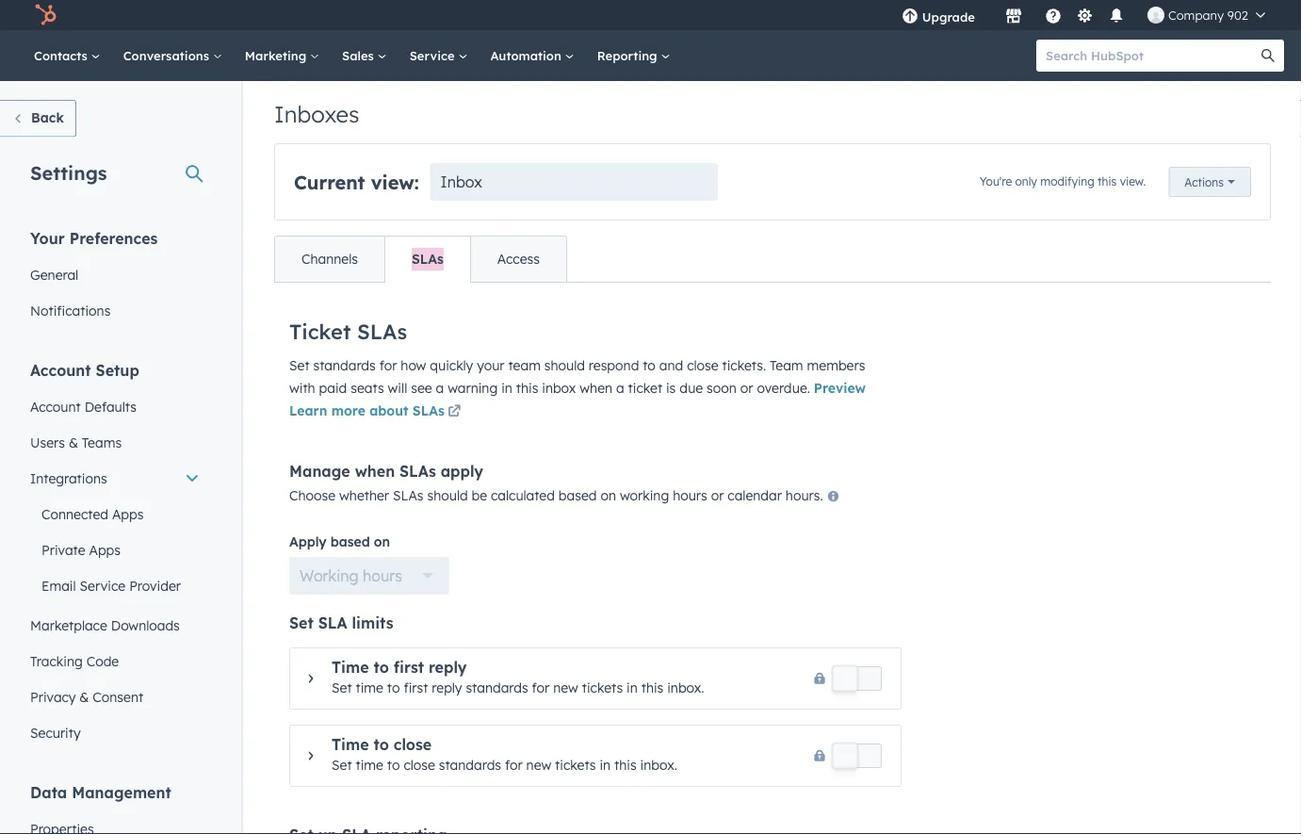 Task type: vqa. For each thing, say whether or not it's contained in the screenshot.
the in inside the SET STANDARDS FOR HOW QUICKLY YOUR TEAM SHOULD RESPOND TO AND CLOSE TICKETS. TEAM MEMBERS WITH PAID SEATS WILL SEE A WARNING IN THIS INBOX WHEN A TICKET IS DUE SOON OR OVERDUE. PREVIEW
yes



Task type: describe. For each thing, give the bounding box(es) containing it.
notifications button
[[1101, 0, 1133, 30]]

consent
[[93, 689, 143, 705]]

more
[[332, 403, 366, 419]]

settings link
[[1074, 5, 1097, 25]]

calendar
[[728, 487, 782, 503]]

account defaults link
[[19, 389, 211, 425]]

ticket
[[628, 380, 663, 396]]

company
[[1169, 7, 1225, 23]]

0 vertical spatial reply
[[429, 658, 467, 677]]

private
[[41, 542, 85, 558]]

marketplaces image
[[1006, 8, 1023, 25]]

general
[[30, 266, 78, 283]]

to inside 'set standards for how quickly your team should respond to and close tickets. team members with paid seats will see a warning in this inbox when a ticket is due soon or overdue. preview'
[[643, 357, 656, 374]]

how
[[401, 357, 427, 374]]

marketplace downloads link
[[19, 608, 211, 643]]

choose whether slas should be calculated based on working hours or calendar hours.
[[289, 487, 827, 503]]

standards inside time to close set time to close standards for new tickets in this inbox.
[[439, 757, 502, 774]]

slas up how
[[357, 318, 407, 344]]

team
[[770, 357, 804, 374]]

contacts link
[[23, 30, 112, 81]]

service inside account setup element
[[80, 577, 126, 594]]

inboxes
[[274, 100, 360, 128]]

standards inside time to first reply set time to first reply standards for new tickets in this inbox.
[[466, 680, 529, 696]]

you're only modifying this view.
[[980, 174, 1147, 188]]

private apps link
[[19, 532, 211, 568]]

hubspot link
[[23, 4, 71, 26]]

marketing
[[245, 48, 310, 63]]

teams
[[82, 434, 122, 451]]

due
[[680, 380, 703, 396]]

1 vertical spatial reply
[[432, 680, 462, 696]]

learn more about slas
[[289, 403, 445, 419]]

notifications image
[[1109, 8, 1126, 25]]

time for time to close
[[332, 735, 369, 754]]

hubspot image
[[34, 4, 57, 26]]

integrations button
[[19, 461, 211, 496]]

access link
[[470, 237, 567, 282]]

search button
[[1253, 40, 1285, 72]]

back link
[[0, 100, 76, 137]]

hours inside popup button
[[363, 567, 403, 585]]

and
[[660, 357, 684, 374]]

reporting
[[597, 48, 661, 63]]

data management
[[30, 783, 171, 802]]

help button
[[1038, 0, 1070, 30]]

limits
[[352, 614, 394, 633]]

link opens in a new window image
[[448, 406, 461, 419]]

help image
[[1045, 8, 1062, 25]]

connected apps
[[41, 506, 144, 522]]

your preferences
[[30, 229, 158, 247]]

privacy
[[30, 689, 76, 705]]

in inside time to close set time to close standards for new tickets in this inbox.
[[600, 757, 611, 774]]

connected apps link
[[19, 496, 211, 532]]

actions button
[[1169, 167, 1252, 197]]

sales
[[342, 48, 378, 63]]

users
[[30, 434, 65, 451]]

marketplaces button
[[995, 0, 1034, 30]]

in inside time to first reply set time to first reply standards for new tickets in this inbox.
[[627, 680, 638, 696]]

slas down manage when slas apply
[[393, 487, 424, 503]]

tab list containing channels
[[274, 236, 568, 283]]

private apps
[[41, 542, 121, 558]]

users & teams link
[[19, 425, 211, 461]]

your preferences element
[[19, 228, 211, 329]]

this inside time to first reply set time to first reply standards for new tickets in this inbox.
[[642, 680, 664, 696]]

inbox
[[441, 173, 483, 191]]

inbox. inside time to close set time to close standards for new tickets in this inbox.
[[641, 757, 678, 774]]

& for users
[[69, 434, 78, 451]]

tracking
[[30, 653, 83, 669]]

is
[[667, 380, 676, 396]]

service link
[[398, 30, 479, 81]]

account for account defaults
[[30, 398, 81, 415]]

settings
[[30, 161, 107, 184]]

conversations link
[[112, 30, 234, 81]]

channels
[[302, 251, 358, 267]]

quickly
[[430, 357, 473, 374]]

preview
[[814, 380, 866, 396]]

settings image
[[1077, 8, 1094, 25]]

account setup element
[[19, 360, 211, 751]]

0 vertical spatial first
[[394, 658, 424, 677]]

privacy & consent
[[30, 689, 143, 705]]

back
[[31, 109, 64, 126]]

0 horizontal spatial or
[[711, 487, 724, 503]]

manage
[[289, 461, 350, 480]]

Search HubSpot search field
[[1037, 40, 1268, 72]]

slas link
[[385, 237, 470, 282]]

service inside "link"
[[410, 48, 459, 63]]

general link
[[19, 257, 211, 293]]

in inside 'set standards for how quickly your team should respond to and close tickets. team members with paid seats will see a warning in this inbox when a ticket is due soon or overdue. preview'
[[502, 380, 513, 396]]

will
[[388, 380, 408, 396]]

1 vertical spatial close
[[394, 735, 432, 754]]

0 horizontal spatial on
[[374, 534, 390, 550]]

respond
[[589, 357, 639, 374]]

account defaults
[[30, 398, 137, 415]]

team
[[509, 357, 541, 374]]

marketplace downloads
[[30, 617, 180, 634]]

users & teams
[[30, 434, 122, 451]]

this inside time to close set time to close standards for new tickets in this inbox.
[[615, 757, 637, 774]]

time to close set time to close standards for new tickets in this inbox.
[[332, 735, 678, 774]]

account setup
[[30, 361, 139, 379]]

1 vertical spatial based
[[331, 534, 370, 550]]

tickets.
[[723, 357, 767, 374]]

new inside time to first reply set time to first reply standards for new tickets in this inbox.
[[554, 680, 579, 696]]

upgrade
[[923, 9, 976, 25]]

for inside time to close set time to close standards for new tickets in this inbox.
[[505, 757, 523, 774]]



Task type: locate. For each thing, give the bounding box(es) containing it.
0 horizontal spatial new
[[527, 757, 552, 774]]

0 vertical spatial or
[[741, 380, 754, 396]]

hours right the working
[[673, 487, 708, 503]]

set inside 'set standards for how quickly your team should respond to and close tickets. team members with paid seats will see a warning in this inbox when a ticket is due soon or overdue. preview'
[[289, 357, 310, 374]]

0 horizontal spatial when
[[355, 461, 395, 480]]

reply
[[429, 658, 467, 677], [432, 680, 462, 696]]

based up working hours
[[331, 534, 370, 550]]

tab list
[[274, 236, 568, 283]]

1 vertical spatial new
[[527, 757, 552, 774]]

1 vertical spatial account
[[30, 398, 81, 415]]

apps for private apps
[[89, 542, 121, 558]]

in
[[502, 380, 513, 396], [627, 680, 638, 696], [600, 757, 611, 774]]

apps
[[112, 506, 144, 522], [89, 542, 121, 558]]

automation
[[491, 48, 565, 63]]

set inside time to first reply set time to first reply standards for new tickets in this inbox.
[[332, 680, 352, 696]]

2 vertical spatial in
[[600, 757, 611, 774]]

& right users
[[69, 434, 78, 451]]

0 vertical spatial time
[[332, 658, 369, 677]]

standards
[[313, 357, 376, 374], [466, 680, 529, 696], [439, 757, 502, 774]]

1 vertical spatial for
[[532, 680, 550, 696]]

0 vertical spatial in
[[502, 380, 513, 396]]

new down time to first reply set time to first reply standards for new tickets in this inbox. on the bottom
[[527, 757, 552, 774]]

service right the sales "link"
[[410, 48, 459, 63]]

1 vertical spatial when
[[355, 461, 395, 480]]

account for account setup
[[30, 361, 91, 379]]

or left calendar
[[711, 487, 724, 503]]

1 horizontal spatial when
[[580, 380, 613, 396]]

account up account defaults
[[30, 361, 91, 379]]

0 vertical spatial should
[[545, 357, 585, 374]]

modifying
[[1041, 174, 1095, 188]]

0 horizontal spatial for
[[380, 357, 397, 374]]

time
[[332, 658, 369, 677], [332, 735, 369, 754]]

see
[[411, 380, 432, 396]]

mateo roberts image
[[1148, 7, 1165, 24]]

slas inside "tab list"
[[412, 251, 444, 267]]

1 vertical spatial time
[[332, 735, 369, 754]]

marketing link
[[234, 30, 331, 81]]

should up "inbox" at the top left
[[545, 357, 585, 374]]

access
[[498, 251, 540, 267]]

you're
[[980, 174, 1013, 188]]

time to first reply set time to first reply standards for new tickets in this inbox.
[[332, 658, 705, 696]]

data
[[30, 783, 67, 802]]

conversations
[[123, 48, 213, 63]]

2 vertical spatial for
[[505, 757, 523, 774]]

0 horizontal spatial in
[[502, 380, 513, 396]]

apps up the email service provider at left
[[89, 542, 121, 558]]

0 vertical spatial based
[[559, 487, 597, 503]]

tickets inside time to close set time to close standards for new tickets in this inbox.
[[555, 757, 596, 774]]

1 caret image from the top
[[309, 673, 313, 684]]

1 horizontal spatial on
[[601, 487, 617, 503]]

1 vertical spatial tickets
[[555, 757, 596, 774]]

menu
[[889, 0, 1279, 30]]

inbox
[[542, 380, 576, 396]]

tracking code
[[30, 653, 119, 669]]

0 vertical spatial time
[[356, 680, 384, 696]]

0 vertical spatial standards
[[313, 357, 376, 374]]

0 vertical spatial on
[[601, 487, 617, 503]]

1 vertical spatial apps
[[89, 542, 121, 558]]

& right "privacy"
[[79, 689, 89, 705]]

0 vertical spatial tickets
[[582, 680, 623, 696]]

2 time from the top
[[332, 735, 369, 754]]

to
[[643, 357, 656, 374], [374, 658, 389, 677], [387, 680, 400, 696], [374, 735, 389, 754], [387, 757, 400, 774]]

1 vertical spatial or
[[711, 487, 724, 503]]

1 time from the top
[[332, 658, 369, 677]]

should
[[545, 357, 585, 374], [428, 487, 468, 503]]

902
[[1228, 7, 1249, 23]]

menu containing company 902
[[889, 0, 1279, 30]]

your
[[477, 357, 505, 374]]

your
[[30, 229, 65, 247]]

marketplace
[[30, 617, 107, 634]]

this
[[1098, 174, 1117, 188], [516, 380, 539, 396], [642, 680, 664, 696], [615, 757, 637, 774]]

tickets inside time to first reply set time to first reply standards for new tickets in this inbox.
[[582, 680, 623, 696]]

& for privacy
[[79, 689, 89, 705]]

should down apply
[[428, 487, 468, 503]]

reporting link
[[586, 30, 682, 81]]

when
[[580, 380, 613, 396], [355, 461, 395, 480]]

hours up limits
[[363, 567, 403, 585]]

this inside 'set standards for how quickly your team should respond to and close tickets. team members with paid seats will see a warning in this inbox when a ticket is due soon or overdue. preview'
[[516, 380, 539, 396]]

apply
[[289, 534, 327, 550]]

whether
[[339, 487, 389, 503]]

0 vertical spatial apps
[[112, 506, 144, 522]]

downloads
[[111, 617, 180, 634]]

code
[[86, 653, 119, 669]]

when down respond
[[580, 380, 613, 396]]

1 horizontal spatial service
[[410, 48, 459, 63]]

channels link
[[275, 237, 385, 282]]

apply
[[441, 461, 484, 480]]

0 vertical spatial close
[[687, 357, 719, 374]]

1 horizontal spatial for
[[505, 757, 523, 774]]

0 vertical spatial caret image
[[309, 673, 313, 684]]

2 a from the left
[[617, 380, 625, 396]]

1 horizontal spatial &
[[79, 689, 89, 705]]

apps down integrations button
[[112, 506, 144, 522]]

1 horizontal spatial based
[[559, 487, 597, 503]]

should inside 'set standards for how quickly your team should respond to and close tickets. team members with paid seats will see a warning in this inbox when a ticket is due soon or overdue. preview'
[[545, 357, 585, 374]]

1 horizontal spatial a
[[617, 380, 625, 396]]

2 caret image from the top
[[309, 750, 313, 762]]

only
[[1016, 174, 1038, 188]]

inbox. inside time to first reply set time to first reply standards for new tickets in this inbox.
[[668, 680, 705, 696]]

working
[[620, 487, 670, 503]]

search image
[[1262, 49, 1276, 62]]

with
[[289, 380, 316, 396]]

for up time to close set time to close standards for new tickets in this inbox.
[[532, 680, 550, 696]]

1 horizontal spatial new
[[554, 680, 579, 696]]

sla
[[318, 614, 348, 633]]

inbox.
[[668, 680, 705, 696], [641, 757, 678, 774]]

or
[[741, 380, 754, 396], [711, 487, 724, 503]]

email service provider
[[41, 577, 181, 594]]

slas left apply
[[400, 461, 436, 480]]

2 account from the top
[[30, 398, 81, 415]]

for inside 'set standards for how quickly your team should respond to and close tickets. team members with paid seats will see a warning in this inbox when a ticket is due soon or overdue. preview'
[[380, 357, 397, 374]]

close
[[687, 357, 719, 374], [394, 735, 432, 754], [404, 757, 435, 774]]

hours
[[673, 487, 708, 503], [363, 567, 403, 585]]

1 vertical spatial caret image
[[309, 750, 313, 762]]

about
[[370, 403, 409, 419]]

standards inside 'set standards for how quickly your team should respond to and close tickets. team members with paid seats will see a warning in this inbox when a ticket is due soon or overdue. preview'
[[313, 357, 376, 374]]

1 vertical spatial on
[[374, 534, 390, 550]]

0 horizontal spatial &
[[69, 434, 78, 451]]

1 horizontal spatial should
[[545, 357, 585, 374]]

provider
[[129, 577, 181, 594]]

slas down view:
[[412, 251, 444, 267]]

1 a from the left
[[436, 380, 444, 396]]

when inside 'set standards for how quickly your team should respond to and close tickets. team members with paid seats will see a warning in this inbox when a ticket is due soon or overdue. preview'
[[580, 380, 613, 396]]

0 horizontal spatial hours
[[363, 567, 403, 585]]

based right calculated
[[559, 487, 597, 503]]

warning
[[448, 380, 498, 396]]

preferences
[[69, 229, 158, 247]]

new up time to close set time to close standards for new tickets in this inbox.
[[554, 680, 579, 696]]

calculated
[[491, 487, 555, 503]]

0 vertical spatial new
[[554, 680, 579, 696]]

set standards for how quickly your team should respond to and close tickets. team members with paid seats will see a warning in this inbox when a ticket is due soon or overdue. preview
[[289, 357, 866, 396]]

0 vertical spatial for
[[380, 357, 397, 374]]

apps for connected apps
[[112, 506, 144, 522]]

2 vertical spatial standards
[[439, 757, 502, 774]]

email
[[41, 577, 76, 594]]

1 horizontal spatial in
[[600, 757, 611, 774]]

working hours
[[300, 567, 403, 585]]

learn
[[289, 403, 327, 419]]

0 horizontal spatial based
[[331, 534, 370, 550]]

a down respond
[[617, 380, 625, 396]]

security
[[30, 725, 81, 741]]

1 vertical spatial hours
[[363, 567, 403, 585]]

when up whether at the left
[[355, 461, 395, 480]]

time for time to first reply
[[332, 658, 369, 677]]

caret image for time to first reply
[[309, 673, 313, 684]]

automation link
[[479, 30, 586, 81]]

0 vertical spatial inbox.
[[668, 680, 705, 696]]

time inside time to close set time to close standards for new tickets in this inbox.
[[356, 757, 384, 774]]

on up working hours popup button
[[374, 534, 390, 550]]

or down tickets.
[[741, 380, 754, 396]]

for inside time to first reply set time to first reply standards for new tickets in this inbox.
[[532, 680, 550, 696]]

slas down 'see' on the top of the page
[[413, 403, 445, 419]]

0 vertical spatial service
[[410, 48, 459, 63]]

caret image
[[309, 673, 313, 684], [309, 750, 313, 762]]

0 horizontal spatial a
[[436, 380, 444, 396]]

contacts
[[34, 48, 91, 63]]

0 vertical spatial account
[[30, 361, 91, 379]]

1 vertical spatial &
[[79, 689, 89, 705]]

0 vertical spatial hours
[[673, 487, 708, 503]]

account up users
[[30, 398, 81, 415]]

account
[[30, 361, 91, 379], [30, 398, 81, 415]]

data management element
[[19, 782, 211, 834]]

2 vertical spatial close
[[404, 757, 435, 774]]

1 vertical spatial time
[[356, 757, 384, 774]]

0 vertical spatial &
[[69, 434, 78, 451]]

0 horizontal spatial service
[[80, 577, 126, 594]]

new inside time to close set time to close standards for new tickets in this inbox.
[[527, 757, 552, 774]]

time inside time to first reply set time to first reply standards for new tickets in this inbox.
[[356, 680, 384, 696]]

sales link
[[331, 30, 398, 81]]

first
[[394, 658, 424, 677], [404, 680, 428, 696]]

manage when slas apply
[[289, 461, 484, 480]]

link opens in a new window image
[[448, 401, 461, 424]]

set inside time to close set time to close standards for new tickets in this inbox.
[[332, 757, 352, 774]]

1 vertical spatial first
[[404, 680, 428, 696]]

1 vertical spatial standards
[[466, 680, 529, 696]]

for down time to first reply set time to first reply standards for new tickets in this inbox. on the bottom
[[505, 757, 523, 774]]

notifications
[[30, 302, 111, 319]]

actions
[[1185, 175, 1225, 189]]

close inside 'set standards for how quickly your team should respond to and close tickets. team members with paid seats will see a warning in this inbox when a ticket is due soon or overdue. preview'
[[687, 357, 719, 374]]

menu item
[[989, 0, 993, 30]]

upgrade image
[[902, 8, 919, 25]]

2 time from the top
[[356, 757, 384, 774]]

service down private apps link at bottom
[[80, 577, 126, 594]]

for up will in the left top of the page
[[380, 357, 397, 374]]

preview button
[[814, 380, 866, 396]]

2 horizontal spatial for
[[532, 680, 550, 696]]

current
[[294, 170, 365, 194]]

1 time from the top
[[356, 680, 384, 696]]

hours.
[[786, 487, 824, 503]]

members
[[807, 357, 866, 374]]

1 vertical spatial inbox.
[[641, 757, 678, 774]]

1 vertical spatial service
[[80, 577, 126, 594]]

caret image for time to close
[[309, 750, 313, 762]]

be
[[472, 487, 487, 503]]

seats
[[351, 380, 384, 396]]

on left the working
[[601, 487, 617, 503]]

1 vertical spatial should
[[428, 487, 468, 503]]

1 vertical spatial in
[[627, 680, 638, 696]]

2 horizontal spatial in
[[627, 680, 638, 696]]

time inside time to close set time to close standards for new tickets in this inbox.
[[332, 735, 369, 754]]

1 horizontal spatial hours
[[673, 487, 708, 503]]

time inside time to first reply set time to first reply standards for new tickets in this inbox.
[[332, 658, 369, 677]]

ticket
[[289, 318, 351, 344]]

0 vertical spatial when
[[580, 380, 613, 396]]

1 account from the top
[[30, 361, 91, 379]]

a right 'see' on the top of the page
[[436, 380, 444, 396]]

connected
[[41, 506, 108, 522]]

apply based on
[[289, 534, 390, 550]]

or inside 'set standards for how quickly your team should respond to and close tickets. team members with paid seats will see a warning in this inbox when a ticket is due soon or overdue. preview'
[[741, 380, 754, 396]]

1 horizontal spatial or
[[741, 380, 754, 396]]

working
[[300, 567, 359, 585]]

0 horizontal spatial should
[[428, 487, 468, 503]]



